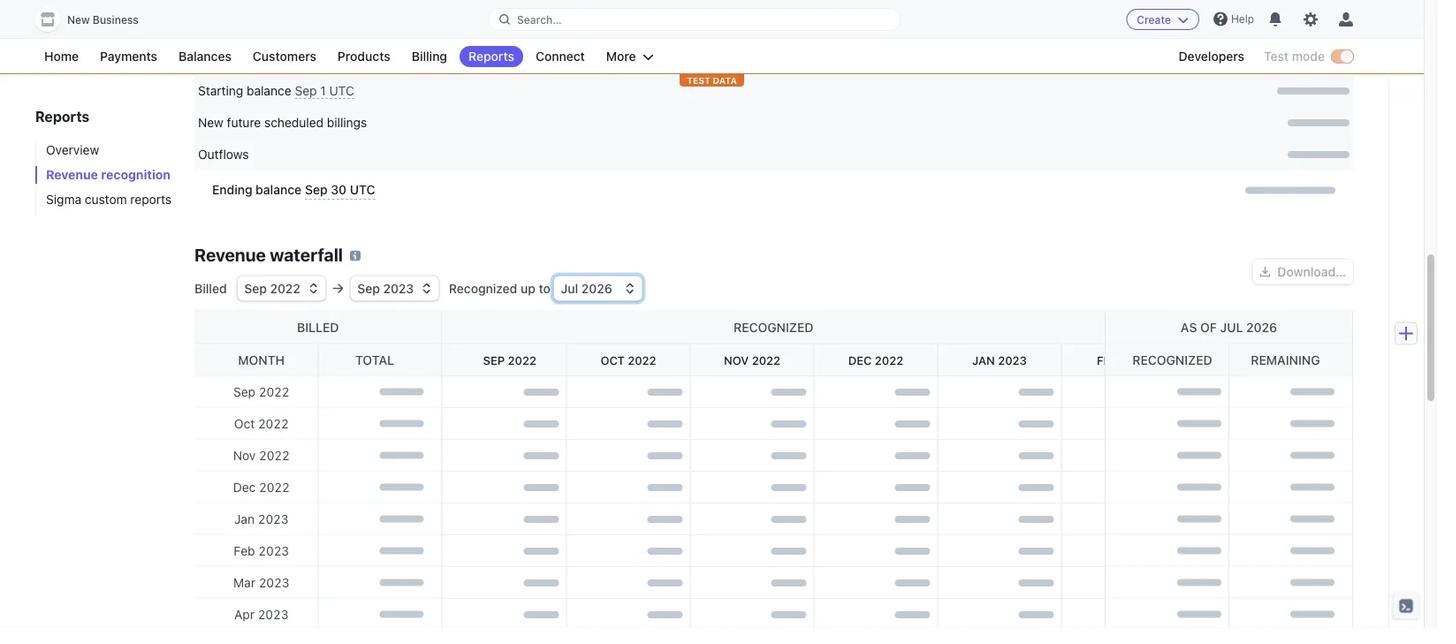 Task type: vqa. For each thing, say whether or not it's contained in the screenshot.
Apr
yes



Task type: locate. For each thing, give the bounding box(es) containing it.
new left future
[[198, 115, 223, 130]]

payments link
[[91, 46, 166, 67]]

0 vertical spatial revenue
[[46, 168, 98, 182]]

oct down jul 2026 dropdown button
[[600, 354, 624, 367]]

1 vertical spatial scheduled
[[264, 115, 324, 130]]

jan
[[972, 354, 995, 367], [234, 512, 255, 526]]

1 vertical spatial sep 2022
[[483, 354, 536, 367]]

1 vertical spatial balance
[[256, 183, 301, 197]]

mar 2023
[[233, 575, 289, 590]]

create
[[1137, 13, 1171, 26]]

1 vertical spatial dec
[[233, 480, 256, 495]]

oct 2022 down jul 2026 dropdown button
[[600, 354, 656, 367]]

nov
[[724, 354, 749, 367], [233, 448, 256, 463]]

business
[[93, 14, 139, 26]]

1 horizontal spatial jul
[[1220, 320, 1243, 335]]

0 vertical spatial sep 2022
[[244, 281, 301, 296]]

recognized
[[449, 281, 517, 296]]

new left business
[[67, 14, 90, 26]]

of
[[1201, 320, 1217, 335]]

customers link
[[244, 46, 325, 67]]

test mode
[[1264, 49, 1325, 64]]

sep up total
[[357, 281, 380, 296]]

1 horizontal spatial feb 2023
[[1097, 354, 1150, 367]]

home
[[44, 49, 79, 64]]

starting
[[198, 84, 243, 98]]

jul right to
[[561, 281, 578, 296]]

0 vertical spatial row
[[194, 0, 1353, 36]]

0 vertical spatial reports
[[469, 49, 514, 64]]

cell inside new future scheduled billings row
[[778, 114, 1350, 132]]

2 vertical spatial row
[[194, 171, 1353, 210]]

0 vertical spatial utc
[[329, 84, 354, 98]]

new for new future scheduled billings
[[198, 115, 223, 130]]

new business
[[67, 14, 139, 26]]

sep 2022 button
[[237, 276, 326, 301]]

0 vertical spatial dec 2022
[[848, 354, 903, 367]]

0 vertical spatial billings
[[317, 48, 359, 63]]

row
[[194, 0, 1353, 36], [194, 75, 1353, 107], [194, 171, 1353, 210]]

sigma
[[46, 192, 81, 207]]

balance up 'new future scheduled billings'
[[247, 84, 291, 98]]

jan 2023
[[972, 354, 1027, 367], [234, 512, 289, 526]]

Search… text field
[[489, 8, 900, 30]]

billings up 30
[[327, 115, 367, 130]]

1 vertical spatial 2026
[[1247, 320, 1277, 335]]

future
[[227, 115, 261, 130]]

create button
[[1126, 9, 1200, 30]]

1 horizontal spatial dec
[[848, 354, 872, 367]]

0 horizontal spatial revenue
[[46, 168, 98, 182]]

mode
[[1292, 49, 1325, 64]]

home link
[[35, 46, 88, 67]]

grid
[[194, 36, 1353, 210]]

1 horizontal spatial recognized
[[1133, 353, 1213, 367]]

payments
[[100, 49, 157, 64]]

ending balance sep 30 utc
[[212, 183, 375, 197]]

0 vertical spatial jan 2023
[[972, 354, 1027, 367]]

jul 2026 button
[[554, 276, 642, 301]]

1 horizontal spatial 2026
[[1247, 320, 1277, 335]]

0 vertical spatial feb
[[1097, 354, 1118, 367]]

0 vertical spatial dec
[[848, 354, 872, 367]]

feb
[[1097, 354, 1118, 367], [234, 544, 255, 558]]

balance right ending on the left top of the page
[[256, 183, 301, 197]]

sigma custom reports link
[[35, 191, 177, 209]]

2022
[[270, 281, 301, 296], [508, 354, 536, 367], [627, 354, 656, 367], [752, 354, 780, 367], [875, 354, 903, 367], [259, 385, 290, 399], [258, 416, 289, 431], [259, 448, 290, 463], [259, 480, 290, 495]]

oct 2022 down month
[[234, 416, 289, 431]]

2 row from the top
[[194, 75, 1353, 107]]

sep 2023 button
[[350, 276, 439, 301]]

products link
[[329, 46, 399, 67]]

1 vertical spatial oct
[[234, 416, 255, 431]]

feb 2023
[[1097, 354, 1150, 367], [234, 544, 289, 558]]

balance inside cell
[[247, 84, 291, 98]]

3 row from the top
[[194, 171, 1353, 210]]

total
[[355, 353, 394, 367]]

reports
[[469, 49, 514, 64], [35, 108, 90, 125]]

sep left 1
[[295, 84, 317, 98]]

billed
[[297, 320, 339, 335]]

0 vertical spatial feb 2023
[[1097, 354, 1150, 367]]

revenue up billed
[[194, 244, 266, 265]]

revenue recognition
[[46, 168, 171, 182]]

sep down revenue waterfall
[[244, 281, 267, 296]]

row up data
[[194, 0, 1353, 36]]

balances
[[179, 49, 232, 64]]

0 horizontal spatial dec
[[233, 480, 256, 495]]

developers link
[[1170, 46, 1254, 67]]

dec 2022
[[848, 354, 903, 367], [233, 480, 290, 495]]

oct 2022
[[600, 354, 656, 367], [234, 416, 289, 431]]

0 vertical spatial nov
[[724, 354, 749, 367]]

revenue
[[46, 168, 98, 182], [194, 244, 266, 265]]

reports up overview
[[35, 108, 90, 125]]

connect link
[[527, 46, 594, 67]]

0 horizontal spatial jan 2023
[[234, 512, 289, 526]]

jul
[[561, 281, 578, 296], [1220, 320, 1243, 335]]

sep inside dropdown button
[[357, 281, 380, 296]]

utc
[[329, 84, 354, 98], [350, 183, 375, 197]]

row down new future scheduled billings row
[[194, 171, 1353, 210]]

1 vertical spatial feb 2023
[[234, 544, 289, 558]]

outflows row
[[194, 139, 1353, 171]]

sep
[[295, 84, 317, 98], [305, 183, 328, 197], [244, 281, 267, 296], [357, 281, 380, 296], [483, 354, 504, 367], [233, 385, 256, 399]]

oct down month
[[234, 416, 255, 431]]

sep 2022
[[244, 281, 301, 296], [483, 354, 536, 367], [233, 385, 290, 399]]

1 horizontal spatial dec 2022
[[848, 354, 903, 367]]

new future scheduled billings
[[198, 115, 367, 130]]

2026 right to
[[581, 281, 612, 296]]

billing link
[[403, 46, 456, 67]]

1 horizontal spatial jan 2023
[[972, 354, 1027, 367]]

0 horizontal spatial oct 2022
[[234, 416, 289, 431]]

recognized
[[734, 320, 814, 335], [1133, 353, 1213, 367]]

utc right 1
[[329, 84, 354, 98]]

0 vertical spatial balance
[[247, 84, 291, 98]]

0 horizontal spatial new
[[67, 14, 90, 26]]

nov 2022
[[724, 354, 780, 367], [233, 448, 290, 463]]

1 vertical spatial row
[[194, 75, 1353, 107]]

30
[[331, 183, 347, 197]]

1 vertical spatial revenue
[[194, 244, 266, 265]]

billings up 1
[[317, 48, 359, 63]]

search…
[[517, 13, 562, 26]]

2 vertical spatial sep 2022
[[233, 385, 290, 399]]

cell
[[778, 7, 1336, 26], [198, 82, 770, 100], [778, 82, 1350, 100], [778, 114, 1350, 132], [778, 146, 1350, 164], [778, 181, 1336, 200]]

0 vertical spatial new
[[67, 14, 90, 26]]

2026 up remaining
[[1247, 320, 1277, 335]]

developers
[[1179, 49, 1245, 64]]

0 horizontal spatial feb 2023
[[234, 544, 289, 558]]

test
[[1264, 49, 1289, 64]]

new
[[67, 14, 90, 26], [198, 115, 223, 130]]

1 vertical spatial jan
[[234, 512, 255, 526]]

1 vertical spatial nov
[[233, 448, 256, 463]]

connect
[[536, 49, 585, 64]]

balance for ending balance
[[256, 183, 301, 197]]

scheduled
[[253, 48, 314, 63], [264, 115, 324, 130]]

download…
[[1278, 264, 1346, 279]]

0 horizontal spatial nov
[[233, 448, 256, 463]]

1 vertical spatial nov 2022
[[233, 448, 290, 463]]

1 horizontal spatial new
[[198, 115, 223, 130]]

revenue down overview
[[46, 168, 98, 182]]

sep 2022 down month
[[233, 385, 290, 399]]

1 horizontal spatial oct
[[600, 354, 624, 367]]

1 horizontal spatial feb
[[1097, 354, 1118, 367]]

1 horizontal spatial revenue
[[194, 244, 266, 265]]

new inside new business button
[[67, 14, 90, 26]]

jul right of
[[1220, 320, 1243, 335]]

overview
[[46, 143, 99, 157]]

waterfall
[[270, 244, 343, 265]]

1 horizontal spatial reports
[[469, 49, 514, 64]]

future
[[212, 48, 250, 63]]

balances link
[[170, 46, 240, 67]]

as of jul 2026
[[1181, 320, 1277, 335]]

utc right 30
[[350, 183, 375, 197]]

1 vertical spatial new
[[198, 115, 223, 130]]

0 vertical spatial jan
[[972, 354, 995, 367]]

reports right billing
[[469, 49, 514, 64]]

sep 2022 down up
[[483, 354, 536, 367]]

oct
[[600, 354, 624, 367], [234, 416, 255, 431]]

2023
[[383, 281, 414, 296], [998, 354, 1027, 367], [1121, 354, 1150, 367], [258, 512, 289, 526], [258, 544, 289, 558], [259, 575, 289, 590], [258, 607, 289, 622]]

1 vertical spatial billings
[[327, 115, 367, 130]]

billings inside row
[[327, 115, 367, 130]]

1 vertical spatial oct 2022
[[234, 416, 289, 431]]

row up outflows row
[[194, 75, 1353, 107]]

2026
[[581, 281, 612, 296], [1247, 320, 1277, 335]]

help
[[1231, 13, 1254, 25]]

utc inside cell
[[329, 84, 354, 98]]

cell inside outflows row
[[778, 146, 1350, 164]]

1 vertical spatial reports
[[35, 108, 90, 125]]

0 horizontal spatial 2026
[[581, 281, 612, 296]]

sigma custom reports
[[46, 192, 172, 207]]

0 vertical spatial nov 2022
[[724, 354, 780, 367]]

0 horizontal spatial jul
[[561, 281, 578, 296]]

0 vertical spatial recognized
[[734, 320, 814, 335]]

1 vertical spatial utc
[[350, 183, 375, 197]]

sep 2022 down revenue waterfall
[[244, 281, 301, 296]]

new inside new future scheduled billings row
[[198, 115, 223, 130]]

month
[[238, 353, 285, 367]]

0 vertical spatial oct
[[600, 354, 624, 367]]

scheduled down starting balance sep 1 utc
[[264, 115, 324, 130]]

1 vertical spatial feb
[[234, 544, 255, 558]]

1 vertical spatial dec 2022
[[233, 480, 290, 495]]

balance
[[247, 84, 291, 98], [256, 183, 301, 197]]

sep down recognized
[[483, 354, 504, 367]]

billings
[[317, 48, 359, 63], [327, 115, 367, 130]]

future scheduled billings
[[212, 48, 359, 63]]

0 vertical spatial oct 2022
[[600, 354, 656, 367]]

sep 2022 inside popup button
[[244, 281, 301, 296]]

scheduled up starting balance sep 1 utc
[[253, 48, 314, 63]]

more button
[[597, 46, 663, 67]]



Task type: describe. For each thing, give the bounding box(es) containing it.
0 vertical spatial jul
[[561, 281, 578, 296]]

billed
[[194, 281, 230, 296]]

balance for starting balance
[[247, 84, 291, 98]]

new future scheduled billings row
[[194, 107, 1353, 139]]

1 horizontal spatial nov
[[724, 354, 749, 367]]

billing
[[412, 49, 447, 64]]

as
[[1181, 320, 1197, 335]]

sep inside popup button
[[244, 281, 267, 296]]

new business button
[[35, 7, 156, 32]]

sep inside cell
[[295, 84, 317, 98]]

1 vertical spatial recognized
[[1133, 353, 1213, 367]]

0 horizontal spatial recognized
[[734, 320, 814, 335]]

Search… search field
[[489, 8, 900, 30]]

1 vertical spatial jul
[[1220, 320, 1243, 335]]

apr 2023
[[234, 607, 289, 622]]

svg image
[[1260, 266, 1271, 277]]

custom
[[85, 192, 127, 207]]

products
[[338, 49, 390, 64]]

sep left 30
[[305, 183, 328, 197]]

0 horizontal spatial oct
[[234, 416, 255, 431]]

to
[[539, 281, 551, 296]]

revenue for revenue waterfall
[[194, 244, 266, 265]]

1 horizontal spatial jan
[[972, 354, 995, 367]]

recognized up to jul 2026
[[446, 281, 612, 296]]

utc for ending balance sep 30 utc
[[350, 183, 375, 197]]

revenue recognition link
[[35, 166, 177, 184]]

new for new business
[[67, 14, 90, 26]]

1
[[320, 84, 326, 98]]

help button
[[1207, 5, 1261, 33]]

utc for starting balance sep 1 utc
[[329, 84, 354, 98]]

0 horizontal spatial dec 2022
[[233, 480, 290, 495]]

mar
[[233, 575, 255, 590]]

1 row from the top
[[194, 0, 1353, 36]]

starting balance sep 1 utc
[[198, 84, 354, 98]]

recognition
[[101, 168, 171, 182]]

0 horizontal spatial jan
[[234, 512, 255, 526]]

0 horizontal spatial reports
[[35, 108, 90, 125]]

1 horizontal spatial nov 2022
[[724, 354, 780, 367]]

download… button
[[1253, 259, 1353, 284]]

outflows
[[198, 147, 249, 162]]

revenue for revenue recognition
[[46, 168, 98, 182]]

0 horizontal spatial nov 2022
[[233, 448, 290, 463]]

up
[[521, 281, 536, 296]]

1 vertical spatial jan 2023
[[234, 512, 289, 526]]

reports
[[130, 192, 172, 207]]

more
[[606, 49, 636, 64]]

sep down month
[[233, 385, 256, 399]]

2023 inside dropdown button
[[383, 281, 414, 296]]

customers
[[253, 49, 316, 64]]

test data
[[687, 75, 737, 85]]

apr
[[234, 607, 255, 622]]

ending
[[212, 183, 252, 197]]

1 horizontal spatial oct 2022
[[600, 354, 656, 367]]

grid containing future scheduled billings
[[194, 36, 1353, 210]]

0 horizontal spatial feb
[[234, 544, 255, 558]]

data
[[713, 75, 737, 85]]

0 vertical spatial scheduled
[[253, 48, 314, 63]]

sep 2023
[[357, 281, 414, 296]]

0 vertical spatial 2026
[[581, 281, 612, 296]]

test
[[687, 75, 711, 85]]

cell containing starting balance
[[198, 82, 770, 100]]

row containing ending balance
[[194, 171, 1353, 210]]

2022 inside popup button
[[270, 281, 301, 296]]

scheduled inside row
[[264, 115, 324, 130]]

revenue waterfall
[[194, 244, 343, 265]]

remaining
[[1251, 353, 1320, 367]]

row containing starting balance
[[194, 75, 1353, 107]]

reports link
[[460, 46, 523, 67]]

overview link
[[35, 141, 177, 159]]



